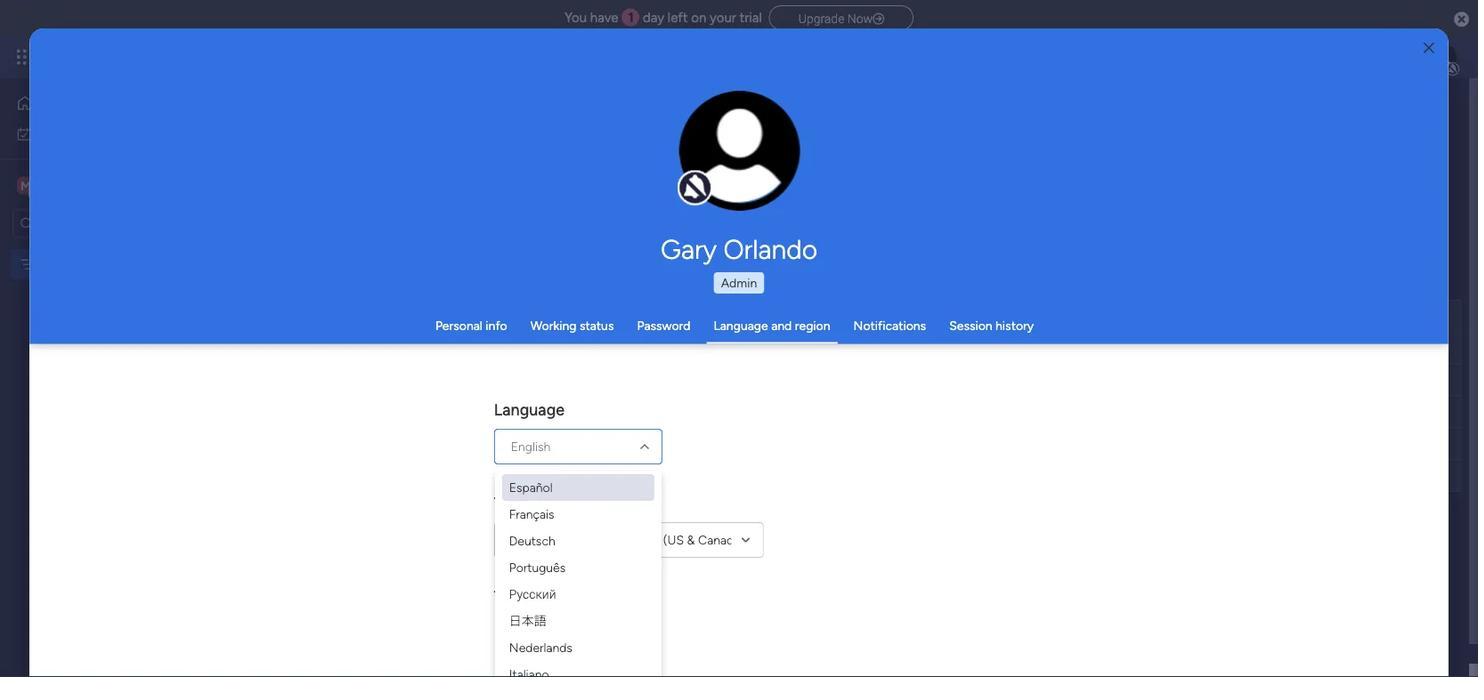 Task type: locate. For each thing, give the bounding box(es) containing it.
1 vertical spatial 1
[[380, 341, 385, 356]]

working inside the gary orlando 'dialog'
[[530, 318, 577, 333]]

project 1
[[337, 341, 385, 356]]

gary orlando dialog
[[30, 28, 1449, 678]]

password link
[[637, 318, 691, 333]]

of right track
[[678, 135, 689, 150]]

type
[[343, 135, 368, 150]]

0 vertical spatial project
[[444, 309, 485, 324]]

1 horizontal spatial and
[[771, 318, 792, 333]]

hours for 12 hours
[[537, 618, 573, 634]]

your up profile at the right of page
[[730, 135, 755, 150]]

dapulse rightstroke image
[[873, 12, 884, 25]]

sort button
[[671, 207, 754, 236]]

gary
[[661, 233, 717, 265]]

working for working status
[[530, 318, 577, 333]]

history
[[996, 318, 1034, 333]]

notifications
[[854, 318, 926, 333]]

Status field
[[748, 307, 793, 326]]

have
[[590, 10, 618, 26]]

column information image
[[806, 309, 820, 324]]

workspace
[[76, 177, 146, 194]]

0 vertical spatial working
[[530, 318, 577, 333]]

your inside button
[[730, 135, 755, 150]]

and
[[593, 135, 613, 150], [771, 318, 792, 333]]

0 vertical spatial on
[[691, 10, 706, 26]]

manage
[[272, 135, 317, 150]]

nov
[[859, 342, 881, 356]]

sort
[[703, 214, 727, 229]]

date
[[892, 309, 917, 324]]

1 horizontal spatial working
[[733, 342, 779, 357]]

language for language
[[494, 400, 565, 419]]

day
[[643, 10, 664, 26]]

1 vertical spatial project
[[337, 341, 377, 356]]

0 horizontal spatial language
[[494, 400, 565, 419]]

manage any type of project. assign owners, set timelines and keep track of where your project stands.
[[272, 135, 841, 150]]

working for working on it
[[733, 342, 779, 357]]

deutsch
[[509, 533, 556, 549]]

password
[[637, 318, 691, 333]]

set
[[519, 135, 536, 150]]

Owner field
[[643, 307, 690, 326]]

1 vertical spatial and
[[771, 318, 792, 333]]

language and region
[[714, 318, 830, 333]]

1 horizontal spatial of
[[678, 135, 689, 150]]

working status link
[[530, 318, 614, 333]]

language
[[714, 318, 768, 333], [494, 400, 565, 419]]

working down language and region
[[733, 342, 779, 357]]

profile
[[745, 160, 777, 175]]

time format
[[494, 587, 583, 606]]

gary orlando button
[[494, 233, 984, 265]]

hidden columns image
[[760, 213, 788, 231]]

project.
[[386, 135, 429, 150]]

(gmt-05:00) eastern time (us & canada)
[[511, 533, 745, 548]]

1 horizontal spatial language
[[714, 318, 768, 333]]

it
[[799, 342, 807, 357]]

am
[[935, 342, 953, 356]]

collapse board header image
[[1424, 167, 1438, 182]]

05:00)
[[547, 533, 586, 548]]

0 horizontal spatial working
[[530, 318, 577, 333]]

1 horizontal spatial on
[[782, 342, 796, 357]]

日本語
[[509, 614, 547, 629]]

24 hours button
[[521, 643, 610, 663]]

0 horizontal spatial of
[[371, 135, 383, 150]]

on
[[691, 10, 706, 26], [782, 342, 796, 357]]

project for project 1
[[337, 341, 377, 356]]

and left keep on the left of page
[[593, 135, 613, 150]]

dapulse close image
[[1454, 10, 1469, 28]]

1 horizontal spatial time
[[634, 533, 660, 548]]

you have 1 day left on your trial
[[564, 10, 762, 26]]

nov 15, 09:00 am
[[859, 342, 953, 356]]

nederlands
[[509, 640, 573, 655]]

region
[[795, 318, 830, 333]]

0 vertical spatial 1
[[628, 10, 634, 26]]

1 vertical spatial time
[[494, 587, 530, 606]]

1 horizontal spatial project
[[444, 309, 485, 324]]

and up "working on it" at the bottom of the page
[[771, 318, 792, 333]]

of right type
[[371, 135, 383, 150]]

working left status
[[530, 318, 577, 333]]

12
[[521, 618, 534, 634]]

select product image
[[16, 48, 34, 66]]

1 horizontal spatial 1
[[628, 10, 634, 26]]

0 horizontal spatial and
[[593, 135, 613, 150]]

orlando
[[723, 233, 818, 265]]

list box
[[0, 246, 227, 520]]

0 vertical spatial and
[[593, 135, 613, 150]]

on left it
[[782, 342, 796, 357]]

1 vertical spatial hours
[[540, 645, 576, 661]]

picture
[[721, 175, 758, 190]]

12 hours
[[521, 618, 573, 634]]

of
[[371, 135, 383, 150], [678, 135, 689, 150]]

your
[[710, 10, 736, 26], [730, 135, 755, 150]]

your left the trial
[[710, 10, 736, 26]]

workspace selection element
[[17, 175, 149, 198]]

format
[[534, 587, 583, 606]]

hours right 24
[[540, 645, 576, 661]]

0 vertical spatial language
[[714, 318, 768, 333]]

where
[[692, 135, 727, 150]]

working status
[[530, 318, 614, 333]]

24
[[521, 645, 537, 661]]

project
[[444, 309, 485, 324], [337, 341, 377, 356]]

0 horizontal spatial project
[[337, 341, 377, 356]]

1 of from the left
[[371, 135, 383, 150]]

hours
[[537, 618, 573, 634], [540, 645, 576, 661]]

upgrade now
[[799, 11, 873, 26]]

change profile picture
[[702, 160, 777, 190]]

info
[[486, 318, 507, 333]]

09:00
[[901, 342, 932, 356]]

hours up nederlands
[[537, 618, 573, 634]]

on right left
[[691, 10, 706, 26]]

español
[[509, 480, 553, 495]]

status
[[752, 309, 788, 324]]

english
[[511, 439, 551, 454]]

time up 日本語
[[494, 587, 530, 606]]

close image
[[1424, 42, 1434, 55]]

option
[[0, 248, 227, 252]]

1
[[628, 10, 634, 26], [380, 341, 385, 356]]

time
[[634, 533, 660, 548], [494, 587, 530, 606]]

1 vertical spatial working
[[733, 342, 779, 357]]

1 vertical spatial your
[[730, 135, 755, 150]]

1 vertical spatial language
[[494, 400, 565, 419]]

0 vertical spatial hours
[[537, 618, 573, 634]]

main
[[41, 177, 72, 194]]

gary orlando
[[661, 233, 818, 265]]

time left (us
[[634, 533, 660, 548]]

0 horizontal spatial time
[[494, 587, 530, 606]]

working
[[530, 318, 577, 333], [733, 342, 779, 357]]



Task type: describe. For each thing, give the bounding box(es) containing it.
15,
[[884, 342, 898, 356]]

status
[[580, 318, 614, 333]]

v2 overdue deadline image
[[836, 341, 850, 358]]

left
[[668, 10, 688, 26]]

Due date field
[[862, 307, 922, 326]]

personal info link
[[435, 318, 507, 333]]

0 horizontal spatial 1
[[380, 341, 385, 356]]

admin
[[721, 276, 757, 291]]

gary orlando image
[[1428, 43, 1457, 71]]

due date
[[867, 309, 917, 324]]

workspace image
[[17, 176, 35, 195]]

language and region link
[[714, 318, 830, 333]]

русский
[[509, 587, 556, 602]]

stands.
[[801, 135, 841, 150]]

home
[[41, 96, 75, 111]]

eastern
[[589, 533, 630, 548]]

0 horizontal spatial on
[[691, 10, 706, 26]]

timelines
[[539, 135, 590, 150]]

owner
[[648, 309, 685, 324]]

upgrade now link
[[769, 5, 914, 30]]

hours for 24 hours
[[540, 645, 576, 661]]

24 hours
[[521, 645, 576, 661]]

français
[[509, 507, 555, 522]]

and inside button
[[593, 135, 613, 150]]

and inside 'dialog'
[[771, 318, 792, 333]]

now
[[848, 11, 873, 26]]

project for project
[[444, 309, 485, 324]]

you
[[564, 10, 587, 26]]

assign
[[432, 135, 469, 150]]

owners,
[[473, 135, 516, 150]]

0 vertical spatial time
[[634, 533, 660, 548]]

canada)
[[698, 533, 745, 548]]

track
[[646, 135, 674, 150]]

2 of from the left
[[678, 135, 689, 150]]

m
[[21, 178, 31, 193]]

português
[[509, 560, 566, 575]]

any
[[320, 135, 340, 150]]

home button
[[11, 89, 191, 118]]

keep
[[616, 135, 643, 150]]

session
[[949, 318, 993, 333]]

language for language and region
[[714, 318, 768, 333]]

project
[[758, 135, 798, 150]]

session history
[[949, 318, 1034, 333]]

(us
[[663, 533, 684, 548]]

timezone
[[494, 493, 564, 512]]

0 vertical spatial your
[[710, 10, 736, 26]]

main workspace
[[41, 177, 146, 194]]

working on it
[[733, 342, 807, 357]]

manage any type of project. assign owners, set timelines and keep track of where your project stands. button
[[270, 132, 868, 153]]

my work image
[[16, 126, 32, 142]]

trial
[[740, 10, 762, 26]]

change
[[702, 160, 742, 175]]

due
[[867, 309, 889, 324]]

&
[[687, 533, 695, 548]]

12 hours button
[[521, 616, 634, 636]]

personal
[[435, 318, 483, 333]]

notifications link
[[854, 318, 926, 333]]

personal info
[[435, 318, 507, 333]]

change profile picture button
[[679, 91, 800, 212]]

1 vertical spatial on
[[782, 342, 796, 357]]

session history link
[[949, 318, 1034, 333]]

upgrade
[[799, 11, 845, 26]]

(gmt-
[[511, 533, 547, 548]]



Task type: vqa. For each thing, say whether or not it's contained in the screenshot.
M
yes



